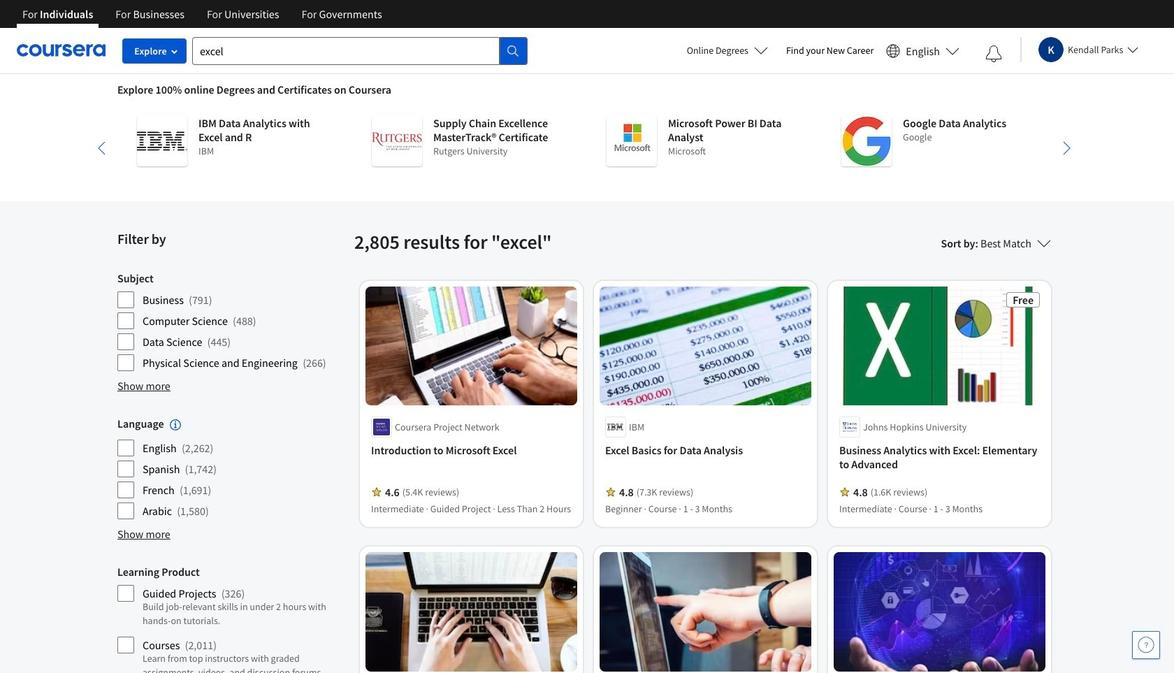 Task type: vqa. For each thing, say whether or not it's contained in the screenshot.
WHAT DO YOU WANT TO LEARN? text box
yes



Task type: locate. For each thing, give the bounding box(es) containing it.
0 vertical spatial group
[[117, 271, 346, 372]]

banner navigation
[[11, 0, 393, 28]]

What do you want to learn? text field
[[192, 37, 500, 65]]

2 vertical spatial group
[[117, 565, 346, 673]]

group
[[117, 271, 346, 372], [117, 417, 346, 520], [117, 565, 346, 673]]

None search field
[[192, 37, 528, 65]]

1 vertical spatial group
[[117, 417, 346, 520]]

microsoft image
[[607, 116, 657, 166]]

3 group from the top
[[117, 565, 346, 673]]

rutgers university image
[[372, 116, 422, 166]]

2 group from the top
[[117, 417, 346, 520]]



Task type: describe. For each thing, give the bounding box(es) containing it.
google image
[[842, 116, 892, 166]]

help center image
[[1138, 637, 1155, 654]]

information about this filter group image
[[170, 420, 181, 431]]

ibm image
[[137, 116, 187, 166]]

coursera image
[[17, 39, 106, 62]]

1 group from the top
[[117, 271, 346, 372]]



